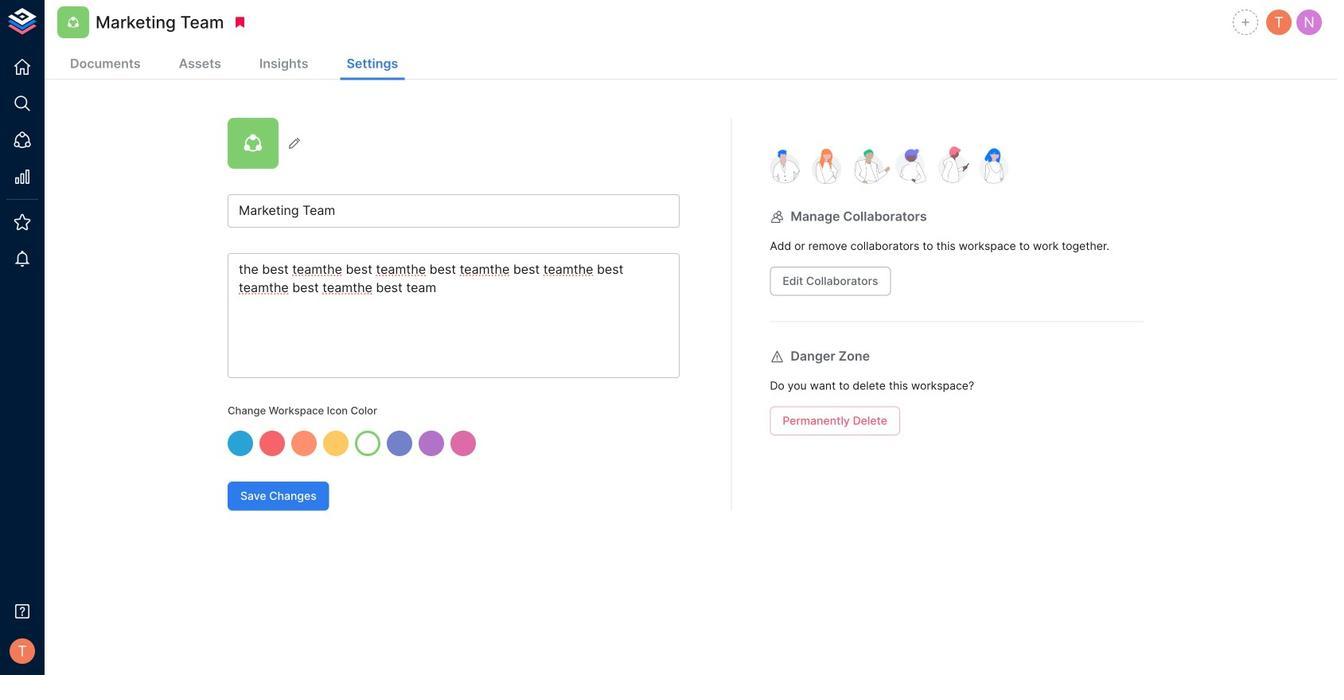 Task type: vqa. For each thing, say whether or not it's contained in the screenshot.
1st Bookmark image from the bottom
no



Task type: locate. For each thing, give the bounding box(es) containing it.
Workspace Name text field
[[228, 194, 680, 228]]

Workspace notes are visible to all members and guests. text field
[[228, 253, 680, 378]]



Task type: describe. For each thing, give the bounding box(es) containing it.
remove bookmark image
[[233, 15, 247, 29]]



